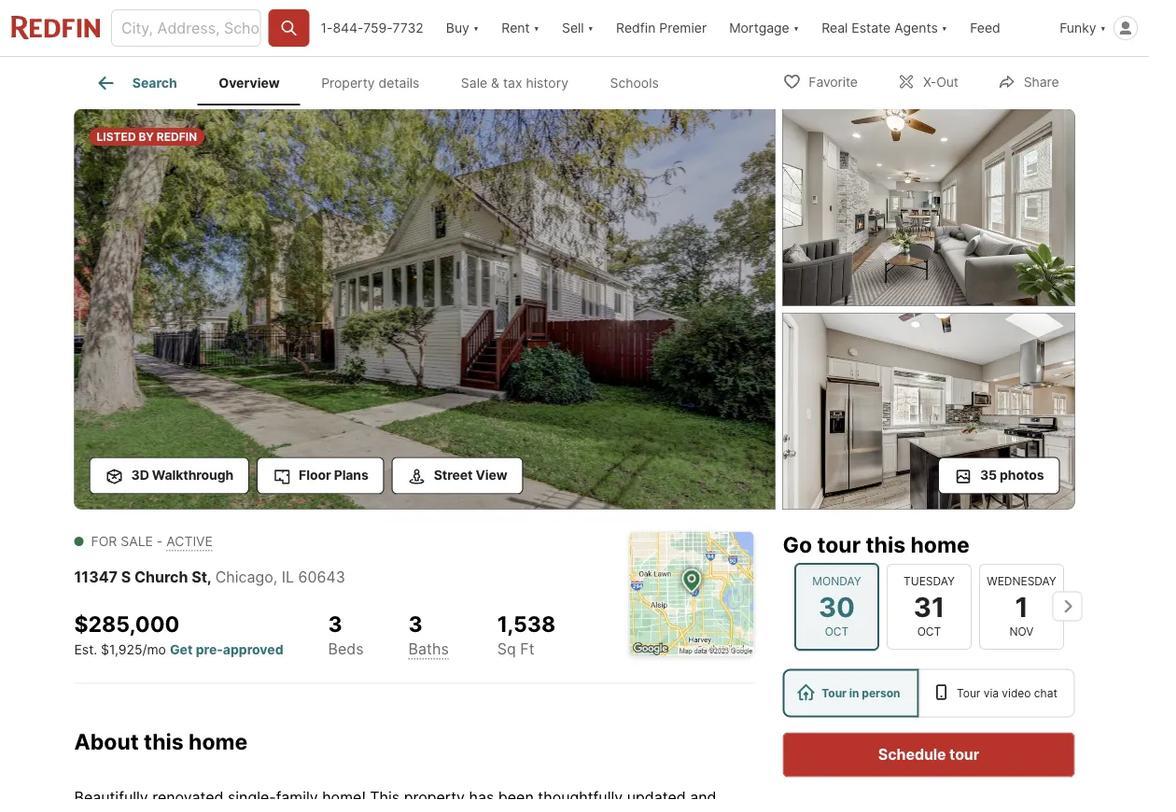 Task type: locate. For each thing, give the bounding box(es) containing it.
2 tour from the left
[[957, 687, 981, 700]]

share
[[1025, 74, 1060, 90]]

3 up baths
[[409, 611, 423, 638]]

1 3 from the left
[[328, 611, 343, 638]]

1 tour from the left
[[822, 687, 847, 700]]

overview
[[219, 75, 280, 91]]

11347 s church st, chicago, il 60643 image
[[74, 109, 776, 510], [783, 109, 1076, 306], [783, 313, 1076, 510]]

3 ▾ from the left
[[588, 20, 594, 36]]

City, Address, School, Agent, ZIP search field
[[111, 9, 261, 47]]

tour right the schedule
[[950, 746, 980, 764]]

go
[[783, 532, 813, 558]]

oct
[[825, 625, 849, 638], [918, 625, 941, 638]]

▾ right mortgage
[[794, 20, 800, 36]]

2 3 from the left
[[409, 611, 423, 638]]

▾ inside real estate agents ▾ link
[[942, 20, 948, 36]]

sell ▾
[[562, 20, 594, 36]]

sale
[[121, 534, 153, 550]]

home down get pre-approved link
[[189, 729, 248, 755]]

schedule tour
[[879, 746, 980, 764]]

0 horizontal spatial tour
[[818, 532, 861, 558]]

1-844-759-7732
[[321, 20, 424, 36]]

0 horizontal spatial ,
[[207, 568, 212, 587]]

2 ▾ from the left
[[534, 20, 540, 36]]

overview tab
[[198, 61, 301, 106]]

$285,000 est. $1,925 /mo get pre-approved
[[74, 611, 284, 658]]

tuesday
[[904, 574, 955, 588]]

x-out
[[924, 74, 959, 90]]

sq
[[498, 640, 516, 659]]

▾ right buy
[[473, 20, 479, 36]]

out
[[937, 74, 959, 90]]

0 horizontal spatial this
[[144, 729, 184, 755]]

35 photos button
[[939, 457, 1061, 495]]

759-
[[364, 20, 393, 36]]

view
[[476, 468, 508, 483]]

3d
[[131, 468, 149, 483]]

tour for tour via video chat
[[957, 687, 981, 700]]

redfin
[[157, 130, 197, 143]]

3 inside 3 baths
[[409, 611, 423, 638]]

search link
[[95, 72, 177, 94]]

6 ▾ from the left
[[1101, 20, 1107, 36]]

this
[[866, 532, 906, 558], [144, 729, 184, 755]]

baths
[[409, 640, 449, 658]]

11347
[[74, 568, 118, 587]]

tuesday 31 oct
[[904, 574, 955, 638]]

oct down the 31
[[918, 625, 941, 638]]

1 horizontal spatial tour
[[950, 746, 980, 764]]

3 for 3 baths
[[409, 611, 423, 638]]

this right about at the bottom
[[144, 729, 184, 755]]

sale & tax history tab
[[441, 61, 590, 106]]

tax
[[503, 75, 523, 91]]

wednesday 1 nov
[[987, 574, 1057, 638]]

0 horizontal spatial home
[[189, 729, 248, 755]]

tour up 'monday'
[[818, 532, 861, 558]]

31
[[914, 590, 945, 623]]

next image
[[1053, 592, 1083, 622]]

▾ right sell on the top of the page
[[588, 20, 594, 36]]

30
[[819, 590, 855, 623]]

rent ▾ button
[[502, 0, 540, 56]]

0 vertical spatial tour
[[818, 532, 861, 558]]

home up the tuesday
[[911, 532, 970, 558]]

▾ inside rent ▾ dropdown button
[[534, 20, 540, 36]]

tour inside option
[[822, 687, 847, 700]]

street view button
[[392, 457, 524, 495]]

buy
[[446, 20, 470, 36]]

2 , from the left
[[274, 568, 278, 587]]

0 vertical spatial home
[[911, 532, 970, 558]]

1 horizontal spatial oct
[[918, 625, 941, 638]]

property details tab
[[301, 61, 441, 106]]

redfin premier
[[617, 20, 707, 36]]

tour for go
[[818, 532, 861, 558]]

60643
[[299, 568, 346, 587]]

person
[[863, 687, 901, 700]]

0 vertical spatial this
[[866, 532, 906, 558]]

▾ inside sell ▾ dropdown button
[[588, 20, 594, 36]]

, left the il
[[274, 568, 278, 587]]

schools tab
[[590, 61, 680, 106]]

listed by redfin
[[97, 130, 197, 143]]

2 oct from the left
[[918, 625, 941, 638]]

sell
[[562, 20, 584, 36]]

tour inside "schedule tour" button
[[950, 746, 980, 764]]

None button
[[794, 563, 879, 651], [887, 564, 972, 650], [979, 564, 1064, 650], [794, 563, 879, 651], [887, 564, 972, 650], [979, 564, 1064, 650]]

0 horizontal spatial oct
[[825, 625, 849, 638]]

1,538 sq ft
[[498, 611, 556, 659]]

real estate agents ▾ button
[[811, 0, 959, 56]]

$285,000
[[74, 611, 180, 638]]

oct for 30
[[825, 625, 849, 638]]

s
[[121, 568, 131, 587]]

tour in person
[[822, 687, 901, 700]]

feed button
[[959, 0, 1049, 56]]

tour inside option
[[957, 687, 981, 700]]

0 horizontal spatial 3
[[328, 611, 343, 638]]

1 , from the left
[[207, 568, 212, 587]]

4 ▾ from the left
[[794, 20, 800, 36]]

tab list
[[74, 57, 695, 106]]

▾ right funky
[[1101, 20, 1107, 36]]

3 inside 3 beds
[[328, 611, 343, 638]]

mortgage ▾ button
[[730, 0, 800, 56]]

▾ for sell ▾
[[588, 20, 594, 36]]

▾ for mortgage ▾
[[794, 20, 800, 36]]

walkthrough
[[152, 468, 234, 483]]

sell ▾ button
[[562, 0, 594, 56]]

estate
[[852, 20, 891, 36]]

approved
[[223, 642, 284, 658]]

nov
[[1010, 625, 1034, 638]]

3 up beds
[[328, 611, 343, 638]]

oct inside monday 30 oct
[[825, 625, 849, 638]]

0 horizontal spatial tour
[[822, 687, 847, 700]]

about
[[74, 729, 139, 755]]

list box
[[783, 669, 1076, 718]]

1 horizontal spatial ,
[[274, 568, 278, 587]]

▾
[[473, 20, 479, 36], [534, 20, 540, 36], [588, 20, 594, 36], [794, 20, 800, 36], [942, 20, 948, 36], [1101, 20, 1107, 36]]

&
[[491, 75, 500, 91]]

1 horizontal spatial home
[[911, 532, 970, 558]]

1 horizontal spatial 3
[[409, 611, 423, 638]]

oct for 31
[[918, 625, 941, 638]]

1 vertical spatial home
[[189, 729, 248, 755]]

go tour this home
[[783, 532, 970, 558]]

1 ▾ from the left
[[473, 20, 479, 36]]

tour in person option
[[783, 669, 919, 718]]

1 vertical spatial tour
[[950, 746, 980, 764]]

▾ for funky ▾
[[1101, 20, 1107, 36]]

redfin premier button
[[605, 0, 719, 56]]

▾ right agents
[[942, 20, 948, 36]]

▾ for rent ▾
[[534, 20, 540, 36]]

premier
[[660, 20, 707, 36]]

, left chicago
[[207, 568, 212, 587]]

tour for tour in person
[[822, 687, 847, 700]]

monday 30 oct
[[813, 574, 861, 638]]

home
[[911, 532, 970, 558], [189, 729, 248, 755]]

street view
[[434, 468, 508, 483]]

5 ▾ from the left
[[942, 20, 948, 36]]

▾ right rent
[[534, 20, 540, 36]]

tour left in
[[822, 687, 847, 700]]

mortgage
[[730, 20, 790, 36]]

35 photos
[[981, 468, 1045, 483]]

,
[[207, 568, 212, 587], [274, 568, 278, 587]]

favorite
[[809, 74, 858, 90]]

oct inside tuesday 31 oct
[[918, 625, 941, 638]]

oct down 30
[[825, 625, 849, 638]]

▾ inside buy ▾ dropdown button
[[473, 20, 479, 36]]

1 horizontal spatial tour
[[957, 687, 981, 700]]

tour
[[822, 687, 847, 700], [957, 687, 981, 700]]

1 oct from the left
[[825, 625, 849, 638]]

il
[[282, 568, 294, 587]]

tour left via
[[957, 687, 981, 700]]

▾ inside mortgage ▾ dropdown button
[[794, 20, 800, 36]]

wednesday
[[987, 574, 1057, 588]]

baths link
[[409, 640, 449, 658]]

this up the tuesday
[[866, 532, 906, 558]]



Task type: vqa. For each thing, say whether or not it's contained in the screenshot.
1st Photo Of 11444 Cypress Barn Dr, Baton Rouge, La 70810 from the left
no



Task type: describe. For each thing, give the bounding box(es) containing it.
tour via video chat
[[957, 687, 1058, 700]]

tour via video chat option
[[919, 669, 1076, 718]]

map entry image
[[630, 532, 754, 656]]

church
[[134, 568, 188, 587]]

beds
[[328, 640, 364, 658]]

plans
[[334, 468, 369, 483]]

tab list containing search
[[74, 57, 695, 106]]

real estate agents ▾ link
[[822, 0, 948, 56]]

x-out button
[[882, 62, 975, 100]]

3d walkthrough button
[[89, 457, 250, 495]]

property details
[[321, 75, 420, 91]]

search
[[132, 75, 177, 91]]

sale
[[461, 75, 488, 91]]

for
[[91, 534, 117, 550]]

floor
[[299, 468, 331, 483]]

for sale - active
[[91, 534, 213, 550]]

3 beds
[[328, 611, 364, 658]]

est.
[[74, 642, 97, 658]]

rent
[[502, 20, 530, 36]]

sale & tax history
[[461, 75, 569, 91]]

by
[[139, 130, 154, 143]]

photos
[[1001, 468, 1045, 483]]

get pre-approved link
[[170, 642, 284, 658]]

/mo
[[142, 642, 166, 658]]

mortgage ▾ button
[[719, 0, 811, 56]]

3 baths
[[409, 611, 449, 658]]

video
[[1003, 687, 1032, 700]]

ft
[[521, 640, 535, 659]]

3d walkthrough
[[131, 468, 234, 483]]

mortgage ▾
[[730, 20, 800, 36]]

active link
[[166, 534, 213, 550]]

schools
[[610, 75, 659, 91]]

funky
[[1060, 20, 1097, 36]]

3 for 3 beds
[[328, 611, 343, 638]]

1,538
[[498, 611, 556, 638]]

buy ▾ button
[[435, 0, 491, 56]]

get
[[170, 642, 193, 658]]

details
[[379, 75, 420, 91]]

st
[[192, 568, 207, 587]]

agents
[[895, 20, 939, 36]]

real
[[822, 20, 849, 36]]

schedule
[[879, 746, 947, 764]]

feed
[[971, 20, 1001, 36]]

-
[[157, 534, 163, 550]]

listed
[[97, 130, 136, 143]]

1
[[1015, 590, 1029, 623]]

1 vertical spatial this
[[144, 729, 184, 755]]

1-
[[321, 20, 333, 36]]

street
[[434, 468, 473, 483]]

floor plans button
[[257, 457, 385, 495]]

submit search image
[[280, 19, 298, 37]]

844-
[[333, 20, 364, 36]]

schedule tour button
[[783, 733, 1076, 778]]

7732
[[393, 20, 424, 36]]

buy ▾
[[446, 20, 479, 36]]

x-
[[924, 74, 937, 90]]

$1,925
[[101, 642, 142, 658]]

chat
[[1035, 687, 1058, 700]]

sell ▾ button
[[551, 0, 605, 56]]

redfin
[[617, 20, 656, 36]]

real estate agents ▾
[[822, 20, 948, 36]]

history
[[526, 75, 569, 91]]

▾ for buy ▾
[[473, 20, 479, 36]]

1 horizontal spatial this
[[866, 532, 906, 558]]

share button
[[983, 62, 1076, 100]]

rent ▾
[[502, 20, 540, 36]]

property
[[321, 75, 375, 91]]

favorite button
[[767, 62, 874, 100]]

list box containing tour in person
[[783, 669, 1076, 718]]

via
[[984, 687, 1000, 700]]

pre-
[[196, 642, 223, 658]]

monday
[[813, 574, 861, 588]]

35
[[981, 468, 998, 483]]

tour for schedule
[[950, 746, 980, 764]]

about this home
[[74, 729, 248, 755]]



